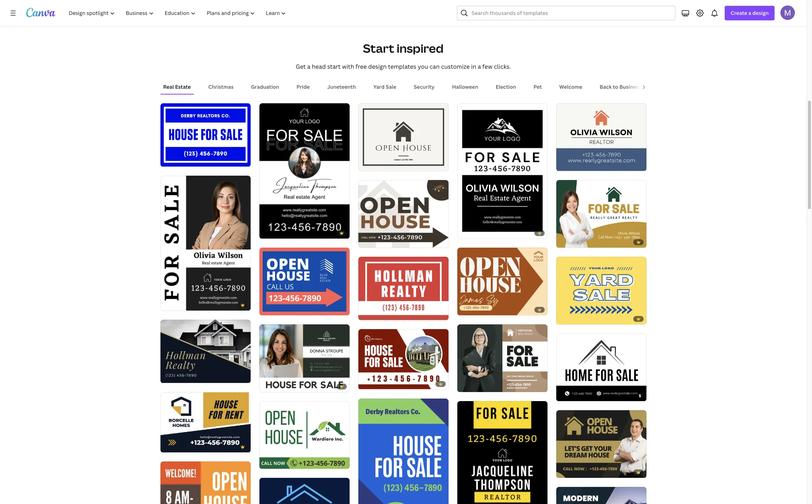 Task type: describe. For each thing, give the bounding box(es) containing it.
black and white elegant real estate yard sign image
[[160, 320, 251, 384]]

white and red minimalist house for sale yard sign image
[[359, 330, 449, 390]]

get
[[296, 63, 306, 71]]

Search search field
[[472, 6, 671, 20]]

sale
[[386, 83, 397, 90]]

black brown minimalist for sale real estate yard sign image
[[458, 325, 548, 393]]

1 horizontal spatial a
[[478, 63, 481, 71]]

welcome
[[560, 83, 583, 90]]

green & gold modern realtor house for sale yard sign image
[[557, 180, 647, 248]]

green photo real estate yard sign image
[[259, 325, 350, 393]]

create a design
[[731, 9, 769, 16]]

election button
[[493, 80, 520, 94]]

start
[[328, 63, 341, 71]]

back to business button
[[597, 80, 645, 94]]

back to business
[[600, 83, 642, 90]]

can
[[430, 63, 440, 71]]

create a design button
[[726, 6, 775, 20]]

start inspired
[[363, 40, 444, 56]]

red and white real estate yard sign image
[[359, 257, 449, 321]]

templates
[[388, 63, 417, 71]]

design inside dropdown button
[[753, 9, 769, 16]]

juneteenth button
[[325, 80, 359, 94]]

blue and green real estate yard sign image
[[359, 399, 449, 505]]

real
[[163, 83, 174, 90]]

real estate button
[[160, 80, 194, 94]]

real estate
[[163, 83, 191, 90]]

juneteenth
[[327, 83, 356, 90]]

simple open house yard sign image
[[359, 103, 449, 171]]

brown and white simple open house yard sign image
[[359, 180, 449, 248]]

customize
[[441, 63, 470, 71]]

white and dark blue geometric house for rent yard sign image
[[160, 393, 251, 453]]

blue modern real estate for sale yard sign image
[[557, 488, 647, 505]]

white and black modern home for sale yard sign image
[[557, 334, 647, 402]]

get a head start with free design templates you can customize in a few clicks.
[[296, 63, 511, 71]]

brown minimalist open house yard sign image
[[458, 248, 548, 316]]

with
[[342, 63, 354, 71]]

estate
[[175, 83, 191, 90]]

security button
[[411, 80, 438, 94]]

yard sale button
[[371, 80, 400, 94]]

few
[[483, 63, 493, 71]]

black and white minimalist real estate yard sign image
[[259, 103, 350, 239]]

blue and red geometric arrow open house real estate yard sign image
[[259, 248, 350, 316]]

green simple open house yard sign image
[[259, 402, 350, 469]]

pet button
[[531, 80, 545, 94]]



Task type: locate. For each thing, give the bounding box(es) containing it.
business
[[620, 83, 642, 90]]

1 vertical spatial design
[[369, 63, 387, 71]]

pride button
[[294, 80, 313, 94]]

welcome button
[[557, 80, 586, 94]]

back
[[600, 83, 612, 90]]

0 horizontal spatial design
[[369, 63, 387, 71]]

you
[[418, 63, 429, 71]]

free
[[356, 63, 367, 71]]

0 horizontal spatial a
[[307, 63, 311, 71]]

graduation
[[251, 83, 279, 90]]

2 horizontal spatial a
[[749, 9, 752, 16]]

start
[[363, 40, 395, 56]]

halloween button
[[450, 80, 482, 94]]

maria williams image
[[781, 5, 796, 20]]

security
[[414, 83, 435, 90]]

head
[[312, 63, 326, 71]]

yard sale
[[374, 83, 397, 90]]

black and white illustrated buildings real estate yard sign image
[[160, 176, 251, 311]]

$
[[640, 394, 642, 399]]

design right "free"
[[369, 63, 387, 71]]

christmas
[[209, 83, 234, 90]]

blue and white professional real estate yard sign image
[[557, 103, 647, 171]]

green yellow creative dream house sale yard sign image
[[557, 411, 647, 479]]

pet
[[534, 83, 542, 90]]

pride
[[297, 83, 310, 90]]

a for design
[[749, 9, 752, 16]]

yellow yard sale sign image
[[557, 257, 647, 325]]

christmas button
[[206, 80, 237, 94]]

create
[[731, 9, 748, 16]]

design right the create
[[753, 9, 769, 16]]

black blue for sale house yard sign image
[[259, 479, 350, 505]]

design
[[753, 9, 769, 16], [369, 63, 387, 71]]

to
[[613, 83, 619, 90]]

blue and white house for sale yard sign image
[[160, 103, 251, 167]]

in
[[472, 63, 477, 71]]

a right the create
[[749, 9, 752, 16]]

a right get
[[307, 63, 311, 71]]

top level navigation element
[[64, 6, 293, 20]]

election
[[496, 83, 517, 90]]

yellow and black minimalist real estate yard sign image
[[458, 402, 548, 505]]

black minimalist real estate yard sign image
[[458, 103, 548, 239]]

orange red and brown real estate open house yard sign image
[[160, 462, 251, 505]]

a for head
[[307, 63, 311, 71]]

clicks.
[[494, 63, 511, 71]]

a inside dropdown button
[[749, 9, 752, 16]]

inspired
[[397, 40, 444, 56]]

None search field
[[458, 6, 676, 20]]

graduation button
[[248, 80, 282, 94]]

halloween
[[452, 83, 479, 90]]

0 vertical spatial design
[[753, 9, 769, 16]]

1 horizontal spatial design
[[753, 9, 769, 16]]

yard
[[374, 83, 385, 90]]

a
[[749, 9, 752, 16], [307, 63, 311, 71], [478, 63, 481, 71]]

a right in
[[478, 63, 481, 71]]



Task type: vqa. For each thing, say whether or not it's contained in the screenshot.
the Animate
no



